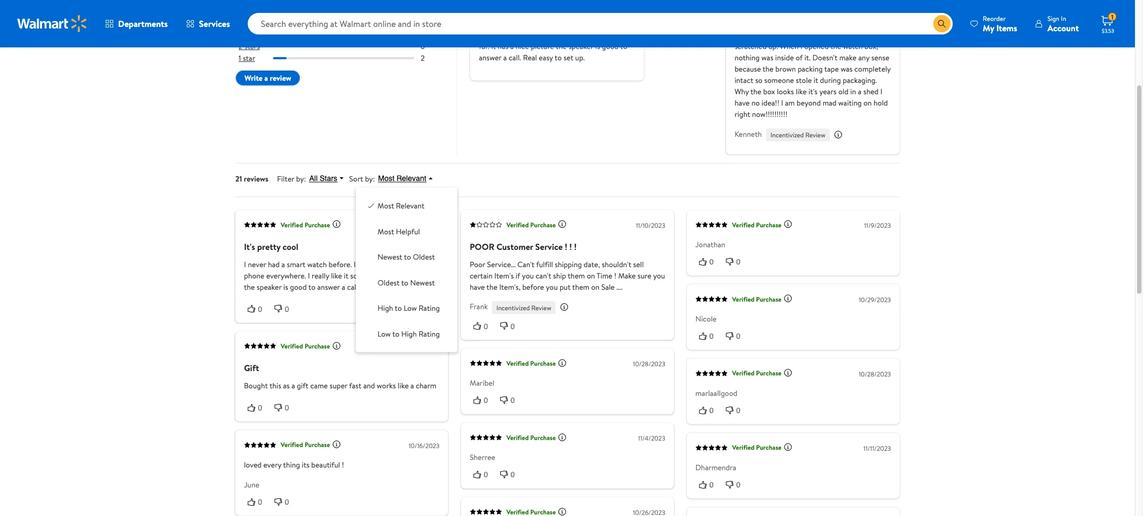 Task type: describe. For each thing, give the bounding box(es) containing it.
so inside it's pretty cool i never had a smart watch before. i don't like carrying my phone everywhere. i really like it so far. it has a nice picture the speaker is good to answer a call. real easy to set up.
[[626, 30, 633, 40]]

0 vertical spatial and
[[821, 18, 833, 29]]

! inside poor service...   can't fulfill shipping date, shouldn't sell certain item's if you can't ship them on time !   make sure you have the item's, before you put them on sale ....
[[615, 271, 617, 281]]

on inside empty box i opened the walmart box and instantly knew something wasn't right. the box was filthy and scratched up. when i opened the watch box, nothing was inside of it. doesn't make any sense because the brown packing tape was completely intact so someone stole it during packaging. why the box looks like it's years old in a shed i have no idea!! i am beyond mad waiting on hold right now!!!!!!!!!!
[[864, 98, 872, 108]]

service...
[[487, 259, 516, 270]]

like inside empty box i opened the walmart box and instantly knew something wasn't right. the box was filthy and scratched up. when i opened the watch box, nothing was inside of it. doesn't make any sense because the brown packing tape was completely intact so someone stole it during packaging. why the box looks like it's years old in a shed i have no idea!! i am beyond mad waiting on hold right now!!!!!!!!!!
[[796, 86, 807, 97]]

verified purchase for sherree
[[507, 434, 556, 443]]

when
[[780, 41, 799, 52]]

sign in account
[[1048, 14, 1080, 34]]

filter
[[277, 174, 295, 184]]

2 vertical spatial most
[[378, 227, 394, 237]]

marlaallgood
[[696, 389, 738, 399]]

fast
[[349, 381, 362, 392]]

it inside i never had a smart watch before. i don't like carrying my phone everywhere. i really like it so far. it has a nice picture the speaker is good to answer a call. real easy to set up.
[[344, 271, 349, 281]]

search icon image
[[938, 19, 947, 28]]

incentivized for frank
[[497, 304, 530, 313]]

charm
[[416, 381, 437, 392]]

11/4/2023
[[639, 435, 666, 444]]

4 stars
[[239, 17, 261, 28]]

completely
[[855, 64, 891, 74]]

have inside poor service...   can't fulfill shipping date, shouldn't sell certain item's if you can't ship them on time !   make sure you have the item's, before you put them on sale ....
[[470, 282, 485, 293]]

the inside i never had a smart watch before. i don't like carrying my phone everywhere. i really like it so far. it has a nice picture the speaker is good to answer a call. real easy to set up.
[[244, 282, 255, 293]]

verified for jonathan
[[733, 221, 755, 230]]

shipping
[[555, 259, 582, 270]]

0 horizontal spatial opened
[[739, 18, 763, 29]]

Most Relevant radio
[[367, 201, 376, 210]]

picture inside it's pretty cool i never had a smart watch before. i don't like carrying my phone everywhere. i really like it so far. it has a nice picture the speaker is good to answer a call. real easy to set up.
[[531, 41, 555, 52]]

set inside it's pretty cool i never had a smart watch before. i don't like carrying my phone everywhere. i really like it so far. it has a nice picture the speaker is good to answer a call. real easy to set up.
[[564, 52, 574, 63]]

every
[[264, 461, 282, 471]]

0 horizontal spatial low
[[378, 329, 391, 340]]

reorder my items
[[984, 14, 1018, 34]]

someone
[[765, 75, 795, 86]]

verified for maribel
[[507, 360, 529, 369]]

1 horizontal spatial high
[[402, 329, 417, 340]]

sort
[[349, 174, 363, 184]]

beyond
[[797, 98, 821, 108]]

something
[[735, 30, 770, 40]]

it's for it's pretty cool
[[244, 241, 255, 253]]

2 vertical spatial and
[[363, 381, 375, 392]]

why
[[735, 86, 749, 97]]

can't
[[536, 271, 552, 281]]

is inside it's pretty cool i never had a smart watch before. i don't like carrying my phone everywhere. i really like it so far. it has a nice picture the speaker is good to answer a call. real easy to set up.
[[596, 41, 600, 52]]

verified purchase for jonathan
[[733, 221, 782, 230]]

poor
[[470, 241, 495, 253]]

maribel
[[470, 379, 495, 389]]

my
[[984, 22, 995, 34]]

4
[[239, 17, 243, 28]]

0 vertical spatial high
[[378, 304, 393, 314]]

up. inside empty box i opened the walmart box and instantly knew something wasn't right. the box was filthy and scratched up. when i opened the watch box, nothing was inside of it. doesn't make any sense because the brown packing tape was completely intact so someone stole it during packaging. why the box looks like it's years old in a shed i have no idea!! i am beyond mad waiting on hold right now!!!!!!!!!!
[[769, 41, 779, 52]]

carrying inside it's pretty cool i never had a smart watch before. i don't like carrying my phone everywhere. i really like it so far. it has a nice picture the speaker is good to answer a call. real easy to set up.
[[479, 30, 506, 40]]

sort by:
[[349, 174, 375, 184]]

it's pretty cool
[[244, 241, 299, 253]]

low to high rating
[[378, 329, 440, 340]]

purchase for marlaallgood
[[757, 369, 782, 379]]

0 vertical spatial low
[[404, 304, 417, 314]]

doesn't
[[813, 52, 838, 63]]

verified purchase for maribel
[[507, 360, 556, 369]]

2 horizontal spatial you
[[654, 271, 666, 281]]

Search search field
[[248, 13, 953, 35]]

write
[[245, 73, 263, 84]]

1 vertical spatial newest
[[410, 278, 435, 289]]

verified purchase for marlaallgood
[[733, 369, 782, 379]]

it.
[[805, 52, 811, 63]]

1 vertical spatial most relevant
[[378, 201, 425, 212]]

instantly
[[834, 18, 862, 29]]

carrying inside i never had a smart watch before. i don't like carrying my phone everywhere. i really like it so far. it has a nice picture the speaker is good to answer a call. real easy to set up.
[[389, 259, 416, 270]]

....
[[617, 282, 623, 293]]

scratched
[[735, 41, 767, 52]]

2 vertical spatial was
[[841, 64, 853, 74]]

dharmendra
[[696, 463, 737, 473]]

progress bar for 2 stars
[[273, 46, 414, 48]]

my inside it's pretty cool i never had a smart watch before. i don't like carrying my phone everywhere. i really like it so far. it has a nice picture the speaker is good to answer a call. real easy to set up.
[[508, 30, 518, 40]]

packing
[[798, 64, 823, 74]]

option group containing most relevant
[[365, 197, 449, 344]]

poor
[[470, 259, 486, 270]]

verified purchase information image for nicole
[[784, 295, 793, 304]]

right
[[735, 109, 751, 120]]

never inside i never had a smart watch before. i don't like carrying my phone everywhere. i really like it so far. it has a nice picture the speaker is good to answer a call. real easy to set up.
[[248, 259, 266, 270]]

incentivized review information image for kenneth
[[835, 131, 843, 139]]

sale
[[602, 282, 615, 293]]

waiting
[[839, 98, 862, 108]]

cool for it's pretty cool
[[283, 241, 299, 253]]

before. inside it's pretty cool i never had a smart watch before. i don't like carrying my phone everywhere. i really like it so far. it has a nice picture the speaker is good to answer a call. real easy to set up.
[[564, 18, 587, 29]]

rating for high to low rating
[[419, 304, 440, 314]]

10/17/2023
[[410, 343, 440, 352]]

10/16/2023
[[409, 442, 440, 451]]

stars for 4 stars
[[245, 17, 261, 28]]

1 vertical spatial most
[[378, 201, 394, 212]]

can't
[[518, 259, 535, 270]]

shouldn't
[[602, 259, 632, 270]]

nicole
[[696, 314, 717, 325]]

1 vertical spatial opened
[[805, 41, 829, 52]]

watch inside i never had a smart watch before. i don't like carrying my phone everywhere. i really like it so far. it has a nice picture the speaker is good to answer a call. real easy to set up.
[[308, 259, 327, 270]]

progress bar for 1 star
[[273, 57, 414, 60]]

tape
[[825, 64, 840, 74]]

the up no
[[751, 86, 762, 97]]

as
[[283, 381, 290, 392]]

brown
[[776, 64, 796, 74]]

its
[[302, 461, 310, 471]]

2 horizontal spatial and
[[872, 30, 883, 40]]

reorder
[[984, 14, 1006, 23]]

filthy
[[853, 30, 870, 40]]

verified for sherree
[[507, 434, 529, 443]]

all stars
[[309, 175, 338, 183]]

0 vertical spatial oldest
[[413, 252, 435, 263]]

items
[[997, 22, 1018, 34]]

0 horizontal spatial you
[[522, 271, 534, 281]]

10/1/2023
[[413, 221, 440, 231]]

progress bar for 4 stars
[[273, 22, 414, 24]]

1 vertical spatial on
[[587, 271, 595, 281]]

verified for marlaallgood
[[733, 369, 755, 379]]

account
[[1048, 22, 1080, 34]]

11/10/2023
[[636, 221, 666, 231]]

1 for 1 star
[[239, 53, 241, 64]]

1 vertical spatial was
[[762, 52, 774, 63]]

departments button
[[96, 11, 177, 37]]

review
[[270, 73, 291, 84]]

it inside it's pretty cool i never had a smart watch before. i don't like carrying my phone everywhere. i really like it so far. it has a nice picture the speaker is good to answer a call. real easy to set up.
[[619, 30, 624, 40]]

date,
[[584, 259, 600, 270]]

1 vertical spatial relevant
[[396, 201, 425, 212]]

verified for loved every thing its beautiful !
[[281, 441, 303, 450]]

stars
[[320, 175, 338, 183]]

is inside i never had a smart watch before. i don't like carrying my phone everywhere. i really like it so far. it has a nice picture the speaker is good to answer a call. real easy to set up.
[[284, 282, 288, 293]]

nice inside i never had a smart watch before. i don't like carrying my phone everywhere. i really like it so far. it has a nice picture the speaker is good to answer a call. real easy to set up.
[[396, 271, 410, 281]]

smart inside it's pretty cool i never had a smart watch before. i don't like carrying my phone everywhere. i really like it so far. it has a nice picture the speaker is good to answer a call. real easy to set up.
[[522, 18, 541, 29]]

helpful
[[396, 227, 420, 237]]

watch inside it's pretty cool i never had a smart watch before. i don't like carrying my phone everywhere. i really like it so far. it has a nice picture the speaker is good to answer a call. real easy to set up.
[[543, 18, 562, 29]]

0 horizontal spatial newest
[[378, 252, 403, 263]]

2 vertical spatial box
[[764, 86, 776, 97]]

real inside it's pretty cool i never had a smart watch before. i don't like carrying my phone everywhere. i really like it so far. it has a nice picture the speaker is good to answer a call. real easy to set up.
[[523, 52, 537, 63]]

hold
[[874, 98, 889, 108]]

it's pretty cool i never had a smart watch before. i don't like carrying my phone everywhere. i really like it so far. it has a nice picture the speaker is good to answer a call. real easy to set up.
[[479, 3, 633, 63]]

relevant inside the most relevant dropdown button
[[397, 175, 427, 183]]

services button
[[177, 11, 239, 37]]

thing
[[283, 461, 300, 471]]

purchase for sherree
[[531, 434, 556, 443]]

easy inside it's pretty cool i never had a smart watch before. i don't like carrying my phone everywhere. i really like it so far. it has a nice picture the speaker is good to answer a call. real easy to set up.
[[539, 52, 553, 63]]

1 horizontal spatial box
[[807, 18, 819, 29]]

the
[[812, 30, 824, 40]]

really inside i never had a smart watch before. i don't like carrying my phone everywhere. i really like it so far. it has a nice picture the speaker is good to answer a call. real easy to set up.
[[312, 271, 329, 281]]

poor service...   can't fulfill shipping date, shouldn't sell certain item's if you can't ship them on time !   make sure you have the item's, before you put them on sale ....
[[470, 259, 666, 293]]

incentivized review for frank
[[497, 304, 552, 313]]

in
[[851, 86, 857, 97]]

empty box i opened the walmart box and instantly knew something wasn't right. the box was filthy and scratched up. when i opened the watch box, nothing was inside of it. doesn't make any sense because the brown packing tape was completely intact so someone stole it during packaging. why the box looks like it's years old in a shed i have no idea!! i am beyond mad waiting on hold right now!!!!!!!!!!
[[735, 3, 891, 120]]

2 vertical spatial on
[[592, 282, 600, 293]]

it's for it's pretty cool i never had a smart watch before. i don't like carrying my phone everywhere. i really like it so far. it has a nice picture the speaker is good to answer a call. real easy to set up.
[[479, 3, 490, 14]]

gift
[[244, 363, 259, 375]]

right.
[[793, 30, 810, 40]]

because
[[735, 64, 762, 74]]

review for kenneth
[[806, 131, 826, 140]]

verified purchase information image for sherree
[[558, 434, 567, 442]]

loved every thing its beautiful !
[[244, 461, 344, 471]]

has inside i never had a smart watch before. i don't like carrying my phone everywhere. i really like it so far. it has a nice picture the speaker is good to answer a call. real easy to set up.
[[378, 271, 389, 281]]

make
[[840, 52, 857, 63]]

packaging.
[[843, 75, 878, 86]]

june
[[244, 480, 260, 491]]

answer inside i never had a smart watch before. i don't like carrying my phone everywhere. i really like it so far. it has a nice picture the speaker is good to answer a call. real easy to set up.
[[318, 282, 340, 293]]

speaker inside it's pretty cool i never had a smart watch before. i don't like carrying my phone everywhere. i really like it so far. it has a nice picture the speaker is good to answer a call. real easy to set up.
[[569, 41, 594, 52]]

verified purchase information image for loved every thing its beautiful !
[[332, 441, 341, 450]]

watch inside empty box i opened the walmart box and instantly knew something wasn't right. the box was filthy and scratched up. when i opened the watch box, nothing was inside of it. doesn't make any sense because the brown packing tape was completely intact so someone stole it during packaging. why the box looks like it's years old in a shed i have no idea!! i am beyond mad waiting on hold right now!!!!!!!!!!
[[844, 41, 863, 52]]

wasn't
[[771, 30, 791, 40]]

high to low rating
[[378, 304, 440, 314]]

0 vertical spatial was
[[839, 30, 851, 40]]

easy inside i never had a smart watch before. i don't like carrying my phone everywhere. i really like it so far. it has a nice picture the speaker is good to answer a call. real easy to set up.
[[378, 282, 392, 293]]

customer
[[497, 241, 534, 253]]

1 vertical spatial them
[[573, 282, 590, 293]]

pretty for it's pretty cool
[[257, 241, 281, 253]]

it inside it's pretty cool i never had a smart watch before. i don't like carrying my phone everywhere. i really like it so far. it has a nice picture the speaker is good to answer a call. real easy to set up.
[[491, 41, 496, 52]]

box
[[762, 3, 776, 14]]

reviews
[[244, 174, 269, 184]]

5
[[239, 5, 243, 16]]

purchase for jonathan
[[757, 221, 782, 230]]

smart inside i never had a smart watch before. i don't like carrying my phone everywhere. i really like it so far. it has a nice picture the speaker is good to answer a call. real easy to set up.
[[287, 259, 306, 270]]

speaker inside i never had a smart watch before. i don't like carrying my phone everywhere. i really like it so far. it has a nice picture the speaker is good to answer a call. real easy to set up.
[[257, 282, 282, 293]]



Task type: vqa. For each thing, say whether or not it's contained in the screenshot.
before. inside It's pretty cool I never had a smart watch before. I don't like carrying my phone everywhere. I really like it so far. It has a nice picture the speaker is good to answer a call. Real easy to set up.
yes



Task type: locate. For each thing, give the bounding box(es) containing it.
0 horizontal spatial it
[[372, 271, 377, 281]]

had inside it's pretty cool i never had a smart watch before. i don't like carrying my phone everywhere. i really like it so far. it has a nice picture the speaker is good to answer a call. real easy to set up.
[[503, 18, 515, 29]]

purchase for dharmendra
[[757, 444, 782, 453]]

1 vertical spatial watch
[[844, 41, 863, 52]]

you left put
[[546, 282, 558, 293]]

0 vertical spatial 10/28/2023
[[633, 360, 666, 369]]

0 horizontal spatial incentivized review information image
[[560, 304, 569, 312]]

set up high to low rating
[[402, 282, 412, 293]]

relevant
[[397, 175, 427, 183], [396, 201, 425, 212]]

Walmart Site-Wide search field
[[248, 13, 953, 35]]

it's
[[809, 86, 818, 97]]

old
[[839, 86, 849, 97]]

1 vertical spatial smart
[[287, 259, 306, 270]]

2 vertical spatial so
[[350, 271, 358, 281]]

stars right 4
[[245, 17, 261, 28]]

0 horizontal spatial before.
[[329, 259, 352, 270]]

has
[[498, 41, 509, 52], [378, 271, 389, 281]]

most relevant up most helpful
[[378, 201, 425, 212]]

walmart image
[[17, 15, 87, 32]]

verified purchase information image
[[558, 221, 567, 229], [784, 295, 793, 304], [558, 434, 567, 442], [332, 441, 341, 450]]

smart
[[522, 18, 541, 29], [287, 259, 306, 270]]

1 for 1
[[1112, 12, 1114, 21]]

purchase for loved every thing its beautiful !
[[305, 441, 330, 450]]

the down it's pretty cool on the left
[[244, 282, 255, 293]]

was down instantly
[[839, 30, 851, 40]]

speaker
[[569, 41, 594, 52], [257, 282, 282, 293]]

don't inside i never had a smart watch before. i don't like carrying my phone everywhere. i really like it so far. it has a nice picture the speaker is good to answer a call. real easy to set up.
[[358, 259, 375, 270]]

good down the walmart site-wide search box at the top of the page
[[602, 41, 619, 52]]

incentivized down item's,
[[497, 304, 530, 313]]

low down high to low rating
[[378, 329, 391, 340]]

it's inside it's pretty cool i never had a smart watch before. i don't like carrying my phone everywhere. i really like it so far. it has a nice picture the speaker is good to answer a call. real easy to set up.
[[479, 3, 490, 14]]

pretty
[[492, 3, 516, 14], [257, 241, 281, 253]]

1 vertical spatial and
[[872, 30, 883, 40]]

filter by:
[[277, 174, 306, 184]]

2 horizontal spatial so
[[756, 75, 763, 86]]

phone inside i never had a smart watch before. i don't like carrying my phone everywhere. i really like it so far. it has a nice picture the speaker is good to answer a call. real easy to set up.
[[244, 271, 265, 281]]

and
[[821, 18, 833, 29], [872, 30, 883, 40], [363, 381, 375, 392]]

0 horizontal spatial smart
[[287, 259, 306, 270]]

and up the
[[821, 18, 833, 29]]

10/28/2023 for maribel
[[633, 360, 666, 369]]

really inside it's pretty cool i never had a smart watch before. i don't like carrying my phone everywhere. i really like it so far. it has a nice picture the speaker is good to answer a call. real easy to set up.
[[587, 30, 605, 40]]

sure
[[638, 271, 652, 281]]

1 horizontal spatial oldest
[[413, 252, 435, 263]]

picture inside i never had a smart watch before. i don't like carrying my phone everywhere. i really like it so far. it has a nice picture the speaker is good to answer a call. real easy to set up.
[[412, 271, 435, 281]]

ship
[[554, 271, 567, 281]]

1 vertical spatial 2
[[421, 53, 425, 64]]

stole
[[796, 75, 812, 86]]

sign
[[1048, 14, 1060, 23]]

0 vertical spatial on
[[864, 98, 872, 108]]

rating up low to high rating at the left of the page
[[419, 304, 440, 314]]

$3.53
[[1103, 27, 1115, 34]]

3 stars
[[239, 29, 260, 40]]

1 vertical spatial oldest
[[378, 278, 400, 289]]

2 progress bar from the top
[[273, 34, 414, 36]]

1 vertical spatial 10/28/2023
[[859, 370, 892, 379]]

1 vertical spatial it
[[814, 75, 819, 86]]

2 horizontal spatial up.
[[769, 41, 779, 52]]

everywhere. inside it's pretty cool i never had a smart watch before. i don't like carrying my phone everywhere. i really like it so far. it has a nice picture the speaker is good to answer a call. real easy to set up.
[[542, 30, 582, 40]]

item's,
[[500, 282, 521, 293]]

21 reviews
[[236, 174, 269, 184]]

never inside it's pretty cool i never had a smart watch before. i don't like carrying my phone everywhere. i really like it so far. it has a nice picture the speaker is good to answer a call. real easy to set up.
[[483, 18, 501, 29]]

10/28/2023 for marlaallgood
[[859, 370, 892, 379]]

the up doesn't
[[831, 41, 842, 52]]

1 vertical spatial set
[[402, 282, 412, 293]]

0 horizontal spatial had
[[268, 259, 280, 270]]

far. inside i never had a smart watch before. i don't like carrying my phone everywhere. i really like it so far. it has a nice picture the speaker is good to answer a call. real easy to set up.
[[359, 271, 370, 281]]

1 rating from the top
[[419, 304, 440, 314]]

0 horizontal spatial speaker
[[257, 282, 282, 293]]

1 by: from the left
[[296, 174, 306, 184]]

box up the
[[807, 18, 819, 29]]

0 vertical spatial far.
[[479, 41, 490, 52]]

up. up high to low rating
[[414, 282, 424, 293]]

incentivized down "now!!!!!!!!!!"
[[771, 131, 804, 140]]

newest down most helpful
[[378, 252, 403, 263]]

1 star
[[239, 53, 255, 64]]

1 horizontal spatial watch
[[543, 18, 562, 29]]

good inside it's pretty cool i never had a smart watch before. i don't like carrying my phone everywhere. i really like it so far. it has a nice picture the speaker is good to answer a call. real easy to set up.
[[602, 41, 619, 52]]

on down date, on the bottom of the page
[[587, 271, 595, 281]]

0 vertical spatial them
[[568, 271, 585, 281]]

most right most relevant "radio"
[[378, 201, 394, 212]]

the inside poor service...   can't fulfill shipping date, shouldn't sell certain item's if you can't ship them on time !   make sure you have the item's, before you put them on sale ....
[[487, 282, 498, 293]]

sherree
[[470, 453, 496, 464]]

1 horizontal spatial 10/28/2023
[[859, 370, 892, 379]]

0 vertical spatial smart
[[522, 18, 541, 29]]

the down box
[[765, 18, 776, 29]]

speaker down it's pretty cool on the left
[[257, 282, 282, 293]]

them
[[568, 271, 585, 281], [573, 282, 590, 293]]

1 vertical spatial really
[[312, 271, 329, 281]]

by: for sort by:
[[365, 174, 375, 184]]

before.
[[564, 18, 587, 29], [329, 259, 352, 270]]

verified purchase for nicole
[[733, 295, 782, 304]]

gift
[[297, 381, 309, 392]]

cool for it's pretty cool i never had a smart watch before. i don't like carrying my phone everywhere. i really like it so far. it has a nice picture the speaker is good to answer a call. real easy to set up.
[[518, 3, 534, 14]]

rating
[[419, 304, 440, 314], [419, 329, 440, 340]]

1 vertical spatial picture
[[412, 271, 435, 281]]

i
[[479, 18, 481, 29], [589, 18, 591, 29], [735, 18, 737, 29], [583, 30, 585, 40], [801, 41, 803, 52], [881, 86, 883, 97], [782, 98, 784, 108], [244, 259, 246, 270], [354, 259, 356, 270], [308, 271, 310, 281]]

before
[[523, 282, 544, 293]]

picture
[[531, 41, 555, 52], [412, 271, 435, 281]]

1 up $3.53
[[1112, 12, 1114, 21]]

box right the
[[826, 30, 838, 40]]

0 horizontal spatial easy
[[378, 282, 392, 293]]

0 vertical spatial my
[[508, 30, 518, 40]]

oldest to newest
[[378, 278, 435, 289]]

good inside i never had a smart watch before. i don't like carrying my phone everywhere. i really like it so far. it has a nice picture the speaker is good to answer a call. real easy to set up.
[[290, 282, 307, 293]]

1 vertical spatial have
[[470, 282, 485, 293]]

newest up high to low rating
[[410, 278, 435, 289]]

so inside i never had a smart watch before. i don't like carrying my phone everywhere. i really like it so far. it has a nice picture the speaker is good to answer a call. real easy to set up.
[[350, 271, 358, 281]]

1 vertical spatial had
[[268, 259, 280, 270]]

is down it's pretty cool on the left
[[284, 282, 288, 293]]

0 horizontal spatial incentivized review
[[497, 304, 552, 313]]

1
[[1112, 12, 1114, 21], [239, 53, 241, 64]]

stars right 3
[[245, 29, 260, 40]]

high down oldest to newest in the left bottom of the page
[[378, 304, 393, 314]]

stars for 2 stars
[[245, 41, 260, 52]]

opened up the something on the top right of the page
[[739, 18, 763, 29]]

you right sure at the bottom
[[654, 271, 666, 281]]

2 for 2
[[421, 53, 425, 64]]

2 for 2 stars
[[239, 41, 243, 52]]

the down certain
[[487, 282, 498, 293]]

most relevant button
[[375, 174, 439, 184]]

0 horizontal spatial have
[[470, 282, 485, 293]]

21
[[236, 174, 242, 184]]

1 vertical spatial far.
[[359, 271, 370, 281]]

1 horizontal spatial really
[[587, 30, 605, 40]]

has inside it's pretty cool i never had a smart watch before. i don't like carrying my phone everywhere. i really like it so far. it has a nice picture the speaker is good to answer a call. real easy to set up.
[[498, 41, 509, 52]]

2 vertical spatial up.
[[414, 282, 424, 293]]

on left sale
[[592, 282, 600, 293]]

verified purchase for dharmendra
[[733, 444, 782, 453]]

watch
[[543, 18, 562, 29], [844, 41, 863, 52], [308, 259, 327, 270]]

have up right
[[735, 98, 750, 108]]

0 horizontal spatial good
[[290, 282, 307, 293]]

came
[[310, 381, 328, 392]]

1 horizontal spatial it's
[[479, 3, 490, 14]]

up. down the walmart site-wide search box at the top of the page
[[576, 52, 585, 63]]

super
[[330, 381, 348, 392]]

departments
[[118, 18, 168, 30]]

incentivized review down before
[[497, 304, 552, 313]]

opened down the
[[805, 41, 829, 52]]

any
[[859, 52, 870, 63]]

0 horizontal spatial by:
[[296, 174, 306, 184]]

0 vertical spatial speaker
[[569, 41, 594, 52]]

rating up 10/17/2023
[[419, 329, 440, 340]]

pretty inside it's pretty cool i never had a smart watch before. i don't like carrying my phone everywhere. i really like it so far. it has a nice picture the speaker is good to answer a call. real easy to set up.
[[492, 3, 516, 14]]

phone inside it's pretty cool i never had a smart watch before. i don't like carrying my phone everywhere. i really like it so far. it has a nice picture the speaker is good to answer a call. real easy to set up.
[[519, 30, 540, 40]]

was left inside at the right top of page
[[762, 52, 774, 63]]

most relevant right the sort by: on the left of page
[[378, 175, 427, 183]]

3 progress bar from the top
[[273, 46, 414, 48]]

incentivized review down am
[[771, 131, 826, 140]]

set inside i never had a smart watch before. i don't like carrying my phone everywhere. i really like it so far. it has a nice picture the speaker is good to answer a call. real easy to set up.
[[402, 282, 412, 293]]

1 horizontal spatial pretty
[[492, 3, 516, 14]]

0 vertical spatial up.
[[769, 41, 779, 52]]

review down beyond
[[806, 131, 826, 140]]

everywhere. inside i never had a smart watch before. i don't like carrying my phone everywhere. i really like it so far. it has a nice picture the speaker is good to answer a call. real easy to set up.
[[266, 271, 306, 281]]

0
[[421, 17, 425, 28], [421, 29, 425, 40], [421, 41, 425, 52], [710, 258, 714, 267], [737, 258, 741, 267], [258, 305, 262, 314], [285, 305, 289, 314], [484, 323, 488, 331], [511, 323, 515, 331], [710, 332, 714, 341], [737, 332, 741, 341], [484, 397, 488, 406], [511, 397, 515, 406], [258, 404, 262, 413], [285, 404, 289, 413], [710, 407, 714, 416], [737, 407, 741, 416], [484, 471, 488, 480], [511, 471, 515, 480], [710, 481, 714, 490], [737, 481, 741, 490], [258, 499, 262, 507], [285, 499, 289, 507]]

low
[[404, 304, 417, 314], [378, 329, 391, 340]]

0 vertical spatial cool
[[518, 3, 534, 14]]

is down the walmart site-wide search box at the top of the page
[[596, 41, 600, 52]]

shed
[[864, 86, 879, 97]]

stars for 5 stars
[[245, 5, 260, 16]]

1 vertical spatial easy
[[378, 282, 392, 293]]

incentivized review for kenneth
[[771, 131, 826, 140]]

put
[[560, 282, 571, 293]]

answer
[[479, 52, 502, 63], [318, 282, 340, 293]]

4 progress bar from the top
[[273, 57, 414, 60]]

most left helpful
[[378, 227, 394, 237]]

verified for dharmendra
[[733, 444, 755, 453]]

1 horizontal spatial good
[[602, 41, 619, 52]]

sell
[[634, 259, 644, 270]]

0 vertical spatial before.
[[564, 18, 587, 29]]

star
[[243, 53, 255, 64]]

1 left star
[[239, 53, 241, 64]]

intact
[[735, 75, 754, 86]]

1 horizontal spatial opened
[[805, 41, 829, 52]]

0 vertical spatial relevant
[[397, 175, 427, 183]]

1 horizontal spatial far.
[[479, 41, 490, 52]]

1 vertical spatial answer
[[318, 282, 340, 293]]

verified for nicole
[[733, 295, 755, 304]]

the up someone
[[763, 64, 774, 74]]

0 horizontal spatial set
[[402, 282, 412, 293]]

incentivized review information image down mad
[[835, 131, 843, 139]]

and down knew
[[872, 30, 883, 40]]

up. inside it's pretty cool i never had a smart watch before. i don't like carrying my phone everywhere. i really like it so far. it has a nice picture the speaker is good to answer a call. real easy to set up.
[[576, 52, 585, 63]]

option group
[[365, 197, 449, 344]]

most inside dropdown button
[[378, 175, 395, 183]]

real inside i never had a smart watch before. i don't like carrying my phone everywhere. i really like it so far. it has a nice picture the speaker is good to answer a call. real easy to set up.
[[362, 282, 376, 293]]

incentivized review information image for frank
[[560, 304, 569, 312]]

incentivized review information image
[[835, 131, 843, 139], [560, 304, 569, 312]]

2 down 3
[[239, 41, 243, 52]]

1 vertical spatial review
[[532, 304, 552, 313]]

2 horizontal spatial box
[[826, 30, 838, 40]]

them down the shipping
[[568, 271, 585, 281]]

1 horizontal spatial has
[[498, 41, 509, 52]]

up. down wasn't
[[769, 41, 779, 52]]

incentivized review information image down put
[[560, 304, 569, 312]]

you right if
[[522, 271, 534, 281]]

if
[[516, 271, 521, 281]]

1 horizontal spatial answer
[[479, 52, 502, 63]]

purchase for maribel
[[531, 360, 556, 369]]

am
[[786, 98, 795, 108]]

1 vertical spatial never
[[248, 259, 266, 270]]

1 vertical spatial is
[[284, 282, 288, 293]]

stars right 5
[[245, 5, 260, 16]]

my inside i never had a smart watch before. i don't like carrying my phone everywhere. i really like it so far. it has a nice picture the speaker is good to answer a call. real easy to set up.
[[418, 259, 428, 270]]

call. inside i never had a smart watch before. i don't like carrying my phone everywhere. i really like it so far. it has a nice picture the speaker is good to answer a call. real easy to set up.
[[347, 282, 360, 293]]

nice
[[516, 41, 529, 52], [396, 271, 410, 281]]

no
[[752, 98, 760, 108]]

pretty for it's pretty cool i never had a smart watch before. i don't like carrying my phone everywhere. i really like it so far. it has a nice picture the speaker is good to answer a call. real easy to set up.
[[492, 3, 516, 14]]

far. inside it's pretty cool i never had a smart watch before. i don't like carrying my phone everywhere. i really like it so far. it has a nice picture the speaker is good to answer a call. real easy to set up.
[[479, 41, 490, 52]]

0 vertical spatial have
[[735, 98, 750, 108]]

newest to oldest
[[378, 252, 435, 263]]

1 vertical spatial box
[[826, 30, 838, 40]]

1 vertical spatial everywhere.
[[266, 271, 306, 281]]

easy
[[539, 52, 553, 63], [378, 282, 392, 293]]

oldest down helpful
[[413, 252, 435, 263]]

0 vertical spatial real
[[523, 52, 537, 63]]

everywhere.
[[542, 30, 582, 40], [266, 271, 306, 281]]

2 by: from the left
[[365, 174, 375, 184]]

inside
[[776, 52, 794, 63]]

nothing
[[735, 52, 760, 63]]

empty
[[735, 3, 759, 14]]

on
[[864, 98, 872, 108], [587, 271, 595, 281], [592, 282, 600, 293]]

never
[[483, 18, 501, 29], [248, 259, 266, 270]]

10/29/2023
[[860, 296, 892, 305]]

1 vertical spatial it's
[[244, 241, 255, 253]]

years
[[820, 86, 837, 97]]

poor customer service ! ! !
[[470, 241, 577, 253]]

0 horizontal spatial really
[[312, 271, 329, 281]]

write a review link
[[236, 70, 301, 86]]

of
[[796, 52, 803, 63]]

review down before
[[532, 304, 552, 313]]

0 vertical spatial had
[[503, 18, 515, 29]]

box,
[[865, 41, 879, 52]]

1 horizontal spatial it
[[491, 41, 496, 52]]

most right the sort by: on the left of page
[[378, 175, 395, 183]]

and right fast
[[363, 381, 375, 392]]

nice inside it's pretty cool i never had a smart watch before. i don't like carrying my phone everywhere. i really like it so far. it has a nice picture the speaker is good to answer a call. real easy to set up.
[[516, 41, 529, 52]]

0 horizontal spatial my
[[418, 259, 428, 270]]

0 vertical spatial it's
[[479, 3, 490, 14]]

1 vertical spatial incentivized review
[[497, 304, 552, 313]]

incentivized for kenneth
[[771, 131, 804, 140]]

so inside empty box i opened the walmart box and instantly knew something wasn't right. the box was filthy and scratched up. when i opened the watch box, nothing was inside of it. doesn't make any sense because the brown packing tape was completely intact so someone stole it during packaging. why the box looks like it's years old in a shed i have no idea!! i am beyond mad waiting on hold right now!!!!!!!!!!
[[756, 75, 763, 86]]

service
[[536, 241, 563, 253]]

the inside it's pretty cool i never had a smart watch before. i don't like carrying my phone everywhere. i really like it so far. it has a nice picture the speaker is good to answer a call. real easy to set up.
[[556, 41, 567, 52]]

good down it's pretty cool on the left
[[290, 282, 307, 293]]

time
[[597, 271, 613, 281]]

by:
[[296, 174, 306, 184], [365, 174, 375, 184]]

it inside i never had a smart watch before. i don't like carrying my phone everywhere. i really like it so far. it has a nice picture the speaker is good to answer a call. real easy to set up.
[[372, 271, 377, 281]]

all
[[309, 175, 318, 183]]

0 horizontal spatial up.
[[414, 282, 424, 293]]

by: for filter by:
[[296, 174, 306, 184]]

1 vertical spatial call.
[[347, 282, 360, 293]]

knew
[[864, 18, 881, 29]]

have down certain
[[470, 282, 485, 293]]

0 vertical spatial it
[[491, 41, 496, 52]]

high up 10/17/2023
[[402, 329, 417, 340]]

stars for 3 stars
[[245, 29, 260, 40]]

up.
[[769, 41, 779, 52], [576, 52, 585, 63], [414, 282, 424, 293]]

before. inside i never had a smart watch before. i don't like carrying my phone everywhere. i really like it so far. it has a nice picture the speaker is good to answer a call. real easy to set up.
[[329, 259, 352, 270]]

incentivized review
[[771, 131, 826, 140], [497, 304, 552, 313]]

them right put
[[573, 282, 590, 293]]

cool inside it's pretty cool i never had a smart watch before. i don't like carrying my phone everywhere. i really like it so far. it has a nice picture the speaker is good to answer a call. real easy to set up.
[[518, 3, 534, 14]]

purchase for nicole
[[757, 295, 782, 304]]

speaker down the walmart site-wide search box at the top of the page
[[569, 41, 594, 52]]

0 vertical spatial easy
[[539, 52, 553, 63]]

0 vertical spatial it
[[619, 30, 624, 40]]

review for frank
[[532, 304, 552, 313]]

progress bar
[[273, 22, 414, 24], [273, 34, 414, 36], [273, 46, 414, 48], [273, 57, 414, 60]]

by: right sort at the left top
[[365, 174, 375, 184]]

by: left all
[[296, 174, 306, 184]]

1 horizontal spatial newest
[[410, 278, 435, 289]]

0 horizontal spatial 2
[[239, 41, 243, 52]]

most relevant inside dropdown button
[[378, 175, 427, 183]]

works
[[377, 381, 396, 392]]

my
[[508, 30, 518, 40], [418, 259, 428, 270]]

1 horizontal spatial before.
[[564, 18, 587, 29]]

was down make
[[841, 64, 853, 74]]

during
[[821, 75, 842, 86]]

on down shed
[[864, 98, 872, 108]]

rating for low to high rating
[[419, 329, 440, 340]]

item's
[[495, 271, 514, 281]]

2 rating from the top
[[419, 329, 440, 340]]

answer inside it's pretty cool i never had a smart watch before. i don't like carrying my phone everywhere. i really like it so far. it has a nice picture the speaker is good to answer a call. real easy to set up.
[[479, 52, 502, 63]]

0 vertical spatial watch
[[543, 18, 562, 29]]

had inside i never had a smart watch before. i don't like carrying my phone everywhere. i really like it so far. it has a nice picture the speaker is good to answer a call. real easy to set up.
[[268, 259, 280, 270]]

a inside empty box i opened the walmart box and instantly knew something wasn't right. the box was filthy and scratched up. when i opened the watch box, nothing was inside of it. doesn't make any sense because the brown packing tape was completely intact so someone stole it during packaging. why the box looks like it's years old in a shed i have no idea!! i am beyond mad waiting on hold right now!!!!!!!!!!
[[859, 86, 862, 97]]

0 vertical spatial don't
[[593, 18, 610, 29]]

2 horizontal spatial it
[[814, 75, 819, 86]]

verified purchase for loved every thing its beautiful !
[[281, 441, 330, 450]]

low up low to high rating at the left of the page
[[404, 304, 417, 314]]

0 horizontal spatial so
[[350, 271, 358, 281]]

set down the walmart site-wide search box at the top of the page
[[564, 52, 574, 63]]

the down the walmart site-wide search box at the top of the page
[[556, 41, 567, 52]]

10/28/2023
[[633, 360, 666, 369], [859, 370, 892, 379]]

services
[[199, 18, 230, 30]]

frank
[[470, 302, 488, 312]]

it inside empty box i opened the walmart box and instantly knew something wasn't right. the box was filthy and scratched up. when i opened the watch box, nothing was inside of it. doesn't make any sense because the brown packing tape was completely intact so someone stole it during packaging. why the box looks like it's years old in a shed i have no idea!! i am beyond mad waiting on hold right now!!!!!!!!!!
[[814, 75, 819, 86]]

call. inside it's pretty cool i never had a smart watch before. i don't like carrying my phone everywhere. i really like it so far. it has a nice picture the speaker is good to answer a call. real easy to set up.
[[509, 52, 522, 63]]

progress bar for 3 stars
[[273, 34, 414, 36]]

stars down 3 stars on the top of page
[[245, 41, 260, 52]]

1 horizontal spatial have
[[735, 98, 750, 108]]

oldest down newest to oldest
[[378, 278, 400, 289]]

have inside empty box i opened the walmart box and instantly knew something wasn't right. the box was filthy and scratched up. when i opened the watch box, nothing was inside of it. doesn't make any sense because the brown packing tape was completely intact so someone stole it during packaging. why the box looks like it's years old in a shed i have no idea!! i am beyond mad waiting on hold right now!!!!!!!!!!
[[735, 98, 750, 108]]

don't inside it's pretty cool i never had a smart watch before. i don't like carrying my phone everywhere. i really like it so far. it has a nice picture the speaker is good to answer a call. real easy to set up.
[[593, 18, 610, 29]]

sense
[[872, 52, 890, 63]]

2 down 19
[[421, 53, 425, 64]]

0 vertical spatial is
[[596, 41, 600, 52]]

0 horizontal spatial box
[[764, 86, 776, 97]]

a
[[517, 18, 520, 29], [511, 41, 514, 52], [504, 52, 507, 63], [265, 73, 268, 84], [859, 86, 862, 97], [282, 259, 285, 270], [391, 271, 394, 281], [342, 282, 346, 293], [292, 381, 295, 392], [411, 381, 414, 392]]

box up idea!!
[[764, 86, 776, 97]]

1 horizontal spatial never
[[483, 18, 501, 29]]

1 progress bar from the top
[[273, 22, 414, 24]]

up. inside i never had a smart watch before. i don't like carrying my phone everywhere. i really like it so far. it has a nice picture the speaker is good to answer a call. real easy to set up.
[[414, 282, 424, 293]]

0 horizontal spatial cool
[[283, 241, 299, 253]]

1 horizontal spatial you
[[546, 282, 558, 293]]

0 horizontal spatial high
[[378, 304, 393, 314]]

1 horizontal spatial set
[[564, 52, 574, 63]]

verified purchase information image
[[332, 221, 341, 229], [784, 221, 793, 229], [332, 342, 341, 351], [558, 359, 567, 368], [784, 369, 793, 378], [784, 444, 793, 452], [558, 508, 567, 517]]

incentivized
[[771, 131, 804, 140], [497, 304, 530, 313]]

0 horizontal spatial it's
[[244, 241, 255, 253]]

0 vertical spatial most relevant
[[378, 175, 427, 183]]



